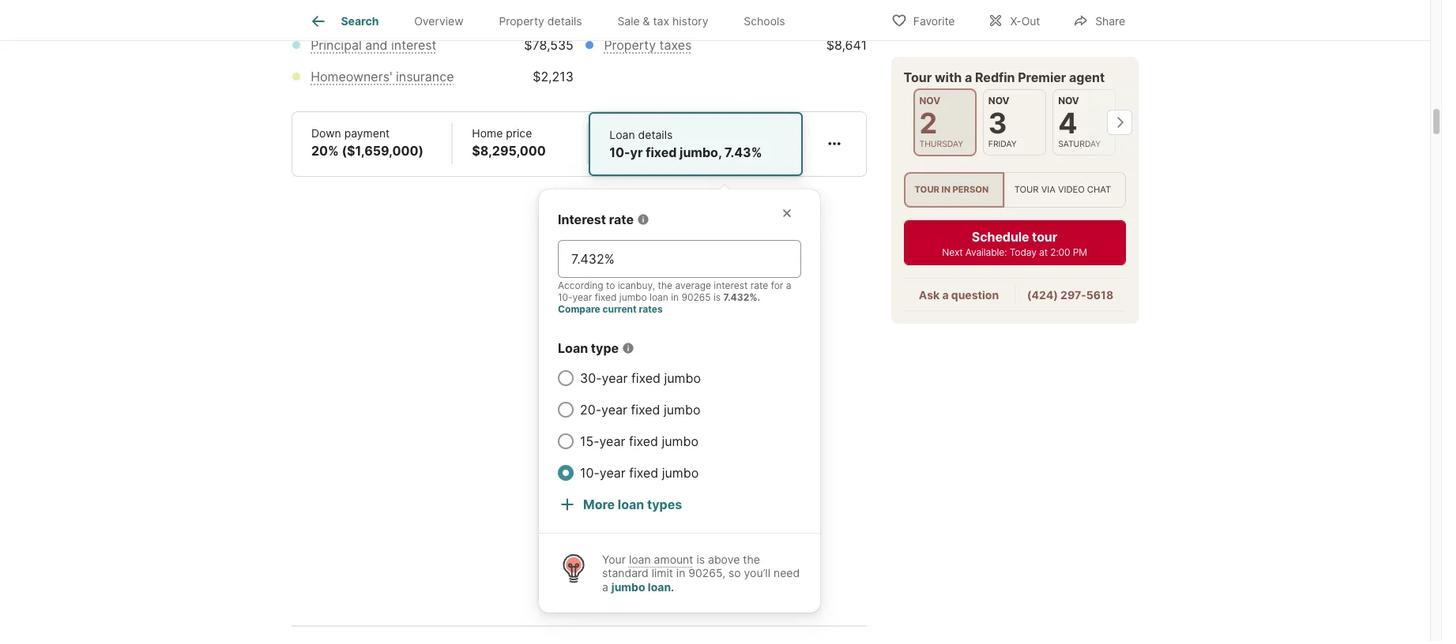 Task type: vqa. For each thing, say whether or not it's contained in the screenshot.
Home
yes



Task type: locate. For each thing, give the bounding box(es) containing it.
the up you'll
[[743, 553, 760, 566]]

year for 30-
[[602, 370, 628, 386]]

1 vertical spatial interest
[[714, 280, 748, 291]]

0 vertical spatial the
[[658, 280, 673, 291]]

principal and interest link
[[311, 37, 437, 53]]

person
[[953, 184, 989, 196]]

90265 inside "according to icanbuy, the average interest rate for a 10-year fixed jumbo loan in 90265 is 7.432 %. compare current rates"
[[682, 291, 711, 303]]

principal and interest
[[311, 37, 437, 53]]

0 vertical spatial 10-
[[609, 144, 630, 160]]

ask a question link
[[919, 289, 999, 302]]

property inside tab
[[499, 14, 544, 28]]

property for property taxes
[[604, 37, 656, 53]]

jumbo right to
[[619, 291, 647, 303]]

jumbo for 15-year fixed jumbo
[[662, 434, 699, 449]]

1 horizontal spatial the
[[743, 553, 760, 566]]

0 vertical spatial loan
[[650, 291, 668, 303]]

1 horizontal spatial details
[[638, 128, 673, 141]]

loan up 30-year fixed jumbo radio at left
[[558, 340, 588, 356]]

loan for loan details 10-yr fixed jumbo, 7.43%
[[609, 128, 635, 141]]

10- left to
[[558, 291, 573, 303]]

is up , so you'll need a
[[697, 553, 705, 566]]

0 horizontal spatial rate
[[609, 212, 634, 227]]

x-out button
[[975, 4, 1054, 36]]

is inside "according to icanbuy, the average interest rate for a 10-year fixed jumbo loan in 90265 is 7.432 %. compare current rates"
[[713, 291, 721, 303]]

in left 'person'
[[942, 184, 951, 196]]

297-
[[1061, 289, 1087, 302]]

loan inside "according to icanbuy, the average interest rate for a 10-year fixed jumbo loan in 90265 is 7.432 %. compare current rates"
[[650, 291, 668, 303]]

loan up 'standard'
[[629, 553, 651, 566]]

0 vertical spatial loan
[[609, 128, 635, 141]]

0 horizontal spatial interest
[[391, 37, 437, 53]]

jumbo for 20-year fixed jumbo
[[664, 402, 701, 418]]

($1,659,000)
[[342, 143, 424, 159]]

year down 20-
[[599, 434, 625, 449]]

10- up interest rate
[[609, 144, 630, 160]]

20%
[[311, 143, 339, 159]]

compare current rates link
[[558, 303, 663, 315]]

tax
[[653, 14, 669, 28]]

1 horizontal spatial property
[[604, 37, 656, 53]]

a right for at top right
[[786, 280, 791, 291]]

0 horizontal spatial property
[[499, 14, 544, 28]]

fixed
[[646, 144, 677, 160], [595, 291, 617, 303], [631, 370, 661, 386], [631, 402, 660, 418], [629, 434, 658, 449], [629, 465, 658, 481]]

jumbo for 30-year fixed jumbo
[[664, 370, 701, 386]]

7.43%
[[725, 144, 762, 160]]

the
[[658, 280, 673, 291], [743, 553, 760, 566]]

fixed inside loan details 10-yr fixed jumbo, 7.43%
[[646, 144, 677, 160]]

type
[[591, 340, 619, 356]]

0 horizontal spatial details
[[547, 14, 582, 28]]

homeowners'
[[311, 69, 392, 84]]

down payment 20% ($1,659,000)
[[311, 126, 424, 159]]

today
[[1010, 247, 1037, 259]]

nov down with
[[920, 95, 941, 107]]

sale
[[617, 14, 640, 28]]

2 horizontal spatial nov
[[1059, 95, 1080, 107]]

tour via video chat
[[1015, 184, 1112, 196]]

nov inside nov 2 thursday
[[920, 95, 941, 107]]

tour left with
[[904, 70, 932, 85]]

types
[[647, 497, 682, 513]]

15-year fixed jumbo
[[580, 434, 699, 449]]

nov for 2
[[920, 95, 941, 107]]

1 vertical spatial the
[[743, 553, 760, 566]]

None text field
[[571, 250, 788, 269]]

list box
[[904, 173, 1126, 208]]

video
[[1058, 184, 1085, 196]]

details up yr
[[638, 128, 673, 141]]

nov down agent
[[1059, 95, 1080, 107]]

%.
[[749, 291, 760, 303]]

ask a question
[[919, 289, 999, 302]]

the up 'rates'
[[658, 280, 673, 291]]

0 horizontal spatial nov
[[920, 95, 941, 107]]

tour with a redfin premier agent
[[904, 70, 1105, 85]]

rate left for at top right
[[751, 280, 768, 291]]

0 vertical spatial rate
[[609, 212, 634, 227]]

year up 'more'
[[600, 465, 626, 481]]

1 vertical spatial in
[[671, 291, 679, 303]]

nov
[[920, 95, 941, 107], [989, 95, 1010, 107], [1059, 95, 1080, 107]]

is left the 7.432
[[713, 291, 721, 303]]

, so you'll need a
[[602, 567, 800, 594]]

nov inside nov 4 saturday
[[1059, 95, 1080, 107]]

rate inside "according to icanbuy, the average interest rate for a 10-year fixed jumbo loan in 90265 is 7.432 %. compare current rates"
[[751, 280, 768, 291]]

property down sale
[[604, 37, 656, 53]]

tab list containing search
[[292, 0, 816, 40]]

3 nov from the left
[[1059, 95, 1080, 107]]

details for property details
[[547, 14, 582, 28]]

nov inside nov 3 friday
[[989, 95, 1010, 107]]

jumbo down 20-year fixed jumbo
[[662, 434, 699, 449]]

loan left average
[[650, 291, 668, 303]]

1 horizontal spatial rate
[[751, 280, 768, 291]]

in down amount
[[676, 567, 685, 580]]

1 vertical spatial rate
[[751, 280, 768, 291]]

1 horizontal spatial interest
[[714, 280, 748, 291]]

nov for 4
[[1059, 95, 1080, 107]]

your
[[602, 553, 626, 566]]

loan
[[609, 128, 635, 141], [558, 340, 588, 356]]

loan type
[[558, 340, 619, 356]]

is above the standard limit in
[[602, 553, 760, 580]]

1 nov from the left
[[920, 95, 941, 107]]

rates
[[639, 303, 663, 315]]

so
[[729, 567, 741, 580]]

2 nov from the left
[[989, 95, 1010, 107]]

a
[[965, 70, 973, 85], [786, 280, 791, 291], [943, 289, 949, 302], [602, 581, 608, 594]]

home
[[472, 126, 503, 140]]

standard
[[602, 567, 649, 580]]

tour left the via
[[1015, 184, 1039, 196]]

0 horizontal spatial 10-
[[558, 291, 573, 303]]

search link
[[309, 12, 379, 31]]

jumbo inside "according to icanbuy, the average interest rate for a 10-year fixed jumbo loan in 90265 is 7.432 %. compare current rates"
[[619, 291, 647, 303]]

2 vertical spatial loan
[[629, 553, 651, 566]]

in right 'rates'
[[671, 291, 679, 303]]

interest inside "according to icanbuy, the average interest rate for a 10-year fixed jumbo loan in 90265 is 7.432 %. compare current rates"
[[714, 280, 748, 291]]

10- right 10-year fixed jumbo option
[[580, 465, 600, 481]]

a inside "according to icanbuy, the average interest rate for a 10-year fixed jumbo loan in 90265 is 7.432 %. compare current rates"
[[786, 280, 791, 291]]

fixed for 30-year fixed jumbo
[[631, 370, 661, 386]]

1 horizontal spatial loan
[[609, 128, 635, 141]]

1 vertical spatial property
[[604, 37, 656, 53]]

tour for tour with a redfin premier agent
[[904, 70, 932, 85]]

chat
[[1088, 184, 1112, 196]]

with
[[935, 70, 962, 85]]

in inside is above the standard limit in
[[676, 567, 685, 580]]

details inside tab
[[547, 14, 582, 28]]

jumbo loan. link
[[612, 581, 674, 594]]

year left to
[[573, 291, 592, 303]]

loan inside loan details 10-yr fixed jumbo, 7.43%
[[609, 128, 635, 141]]

home price $8,295,000
[[472, 126, 546, 159]]

loan
[[650, 291, 668, 303], [618, 497, 644, 513], [629, 553, 651, 566]]

more
[[583, 497, 615, 513]]

jumbo up 20-year fixed jumbo
[[664, 370, 701, 386]]

loan right 'more'
[[618, 497, 644, 513]]

1 horizontal spatial 10-
[[580, 465, 600, 481]]

0 vertical spatial details
[[547, 14, 582, 28]]

saturday
[[1059, 139, 1101, 149]]

loan up yr
[[609, 128, 635, 141]]

jumbo up types
[[662, 465, 699, 481]]

details for loan details 10-yr fixed jumbo, 7.43%
[[638, 128, 673, 141]]

next
[[943, 247, 963, 259]]

year
[[573, 291, 592, 303], [602, 370, 628, 386], [601, 402, 627, 418], [599, 434, 625, 449], [600, 465, 626, 481]]

2 vertical spatial in
[[676, 567, 685, 580]]

0 vertical spatial interest
[[391, 37, 437, 53]]

redfin
[[976, 70, 1015, 85]]

price
[[506, 126, 532, 140]]

compare
[[558, 303, 600, 315]]

90265 left the 7.432
[[682, 291, 711, 303]]

interest left %.
[[714, 280, 748, 291]]

property for property details
[[499, 14, 544, 28]]

1 horizontal spatial nov
[[989, 95, 1010, 107]]

10- inside loan details 10-yr fixed jumbo, 7.43%
[[609, 144, 630, 160]]

jumbo
[[619, 291, 647, 303], [664, 370, 701, 386], [664, 402, 701, 418], [662, 434, 699, 449], [662, 465, 699, 481], [612, 581, 645, 594]]

favorite
[[913, 14, 955, 27]]

1 horizontal spatial is
[[713, 291, 721, 303]]

nov down redfin
[[989, 95, 1010, 107]]

2 vertical spatial 10-
[[580, 465, 600, 481]]

year down 30-
[[601, 402, 627, 418]]

1 vertical spatial 10-
[[558, 291, 573, 303]]

a down 'standard'
[[602, 581, 608, 594]]

1 vertical spatial loan
[[618, 497, 644, 513]]

nov 2 thursday
[[920, 95, 964, 149]]

1 vertical spatial is
[[697, 553, 705, 566]]

lightbulb icon image
[[558, 553, 590, 585]]

10- inside "according to icanbuy, the average interest rate for a 10-year fixed jumbo loan in 90265 is 7.432 %. compare current rates"
[[558, 291, 573, 303]]

0 vertical spatial in
[[942, 184, 951, 196]]

90265 down "above"
[[689, 567, 722, 580]]

in inside "according to icanbuy, the average interest rate for a 10-year fixed jumbo loan in 90265 is 7.432 %. compare current rates"
[[671, 291, 679, 303]]

search
[[341, 14, 379, 28]]

according to icanbuy, the average interest rate for a 10-year fixed jumbo loan in 90265 is 7.432 %. compare current rates
[[558, 280, 791, 315]]

interest up insurance
[[391, 37, 437, 53]]

30-year fixed jumbo
[[580, 370, 701, 386]]

0 vertical spatial 90265
[[682, 291, 711, 303]]

is inside is above the standard limit in
[[697, 553, 705, 566]]

details up $78,535
[[547, 14, 582, 28]]

1 vertical spatial details
[[638, 128, 673, 141]]

year down type
[[602, 370, 628, 386]]

0 vertical spatial property
[[499, 14, 544, 28]]

1 vertical spatial loan
[[558, 340, 588, 356]]

jumbo down 30-year fixed jumbo
[[664, 402, 701, 418]]

30-
[[580, 370, 602, 386]]

0 horizontal spatial the
[[658, 280, 673, 291]]

nov for 3
[[989, 95, 1010, 107]]

4
[[1059, 106, 1078, 141]]

the inside "according to icanbuy, the average interest rate for a 10-year fixed jumbo loan in 90265 is 7.432 %. compare current rates"
[[658, 280, 673, 291]]

a right with
[[965, 70, 973, 85]]

2 horizontal spatial 10-
[[609, 144, 630, 160]]

homeowners' insurance
[[311, 69, 454, 84]]

0 horizontal spatial loan
[[558, 340, 588, 356]]

details inside loan details 10-yr fixed jumbo, 7.43%
[[638, 128, 673, 141]]

0 vertical spatial is
[[713, 291, 721, 303]]

property
[[499, 14, 544, 28], [604, 37, 656, 53]]

tooltip
[[539, 177, 1114, 613]]

property up $78,535
[[499, 14, 544, 28]]

tab list
[[292, 0, 816, 40]]

0 horizontal spatial is
[[697, 553, 705, 566]]

20-year fixed jumbo radio
[[558, 402, 574, 418]]

tour left 'person'
[[915, 184, 940, 196]]

rate right interest
[[609, 212, 634, 227]]

7.432
[[723, 291, 749, 303]]

None button
[[913, 89, 977, 157], [983, 89, 1047, 156], [1053, 89, 1117, 156], [913, 89, 977, 157], [983, 89, 1047, 156], [1053, 89, 1117, 156]]



Task type: describe. For each thing, give the bounding box(es) containing it.
,
[[722, 567, 725, 580]]

tooltip containing interest rate
[[539, 177, 1114, 613]]

x-
[[1010, 14, 1022, 27]]

loan for types
[[618, 497, 644, 513]]

property taxes link
[[604, 37, 692, 53]]

and
[[365, 37, 388, 53]]

(424)
[[1028, 289, 1058, 302]]

icanbuy,
[[618, 280, 655, 291]]

list box containing tour in person
[[904, 173, 1126, 208]]

sale & tax history tab
[[600, 2, 726, 40]]

homeowners' insurance link
[[311, 69, 454, 84]]

interest
[[558, 212, 606, 227]]

out
[[1021, 14, 1040, 27]]

more loan types
[[583, 497, 682, 513]]

(424) 297-5618
[[1028, 289, 1114, 302]]

taxes
[[659, 37, 692, 53]]

30-year fixed jumbo radio
[[558, 370, 574, 386]]

jumbo,
[[680, 144, 722, 160]]

share button
[[1060, 4, 1139, 36]]

in inside list box
[[942, 184, 951, 196]]

interest rate
[[558, 212, 634, 227]]

year for 20-
[[601, 402, 627, 418]]

20-
[[580, 402, 601, 418]]

favorite button
[[878, 4, 968, 36]]

at
[[1040, 247, 1048, 259]]

tour for tour in person
[[915, 184, 940, 196]]

year for 10-
[[600, 465, 626, 481]]

current
[[602, 303, 637, 315]]

fixed for 10-year fixed jumbo
[[629, 465, 658, 481]]

$2,213
[[533, 69, 574, 84]]

tour
[[1032, 229, 1058, 245]]

insurance
[[396, 69, 454, 84]]

need
[[774, 567, 800, 580]]

according
[[558, 280, 603, 291]]

you'll
[[744, 567, 770, 580]]

10-year fixed jumbo
[[580, 465, 699, 481]]

question
[[952, 289, 999, 302]]

fixed for 15-year fixed jumbo
[[629, 434, 658, 449]]

schedule tour next available: today at 2:00 pm
[[943, 229, 1088, 259]]

agent
[[1070, 70, 1105, 85]]

loan for amount
[[629, 553, 651, 566]]

schedule
[[972, 229, 1030, 245]]

overview
[[414, 14, 464, 28]]

loan for loan type
[[558, 340, 588, 356]]

x-out
[[1010, 14, 1040, 27]]

the inside is above the standard limit in
[[743, 553, 760, 566]]

average
[[675, 280, 711, 291]]

payment
[[344, 126, 390, 140]]

available:
[[966, 247, 1007, 259]]

20-year fixed jumbo
[[580, 402, 701, 418]]

property details tab
[[481, 2, 600, 40]]

your loan amount
[[602, 553, 693, 566]]

tour in person
[[915, 184, 989, 196]]

friday
[[989, 139, 1017, 149]]

(424) 297-5618 link
[[1028, 289, 1114, 302]]

down
[[311, 126, 341, 140]]

jumbo for 10-year fixed jumbo
[[662, 465, 699, 481]]

jumbo loan.
[[612, 581, 674, 594]]

principal
[[311, 37, 362, 53]]

year inside "according to icanbuy, the average interest rate for a 10-year fixed jumbo loan in 90265 is 7.432 %. compare current rates"
[[573, 291, 592, 303]]

next image
[[1107, 110, 1132, 135]]

history
[[672, 14, 708, 28]]

loan amount link
[[629, 553, 693, 566]]

sale & tax history
[[617, 14, 708, 28]]

property taxes
[[604, 37, 692, 53]]

overview tab
[[397, 2, 481, 40]]

15-
[[580, 434, 599, 449]]

10-year fixed jumbo radio
[[558, 465, 574, 481]]

amount
[[654, 553, 693, 566]]

property details
[[499, 14, 582, 28]]

a right ask
[[943, 289, 949, 302]]

via
[[1042, 184, 1056, 196]]

jumbo down 'standard'
[[612, 581, 645, 594]]

lightbulb icon element
[[558, 553, 602, 594]]

nov 3 friday
[[989, 95, 1017, 149]]

share
[[1095, 14, 1125, 27]]

nov 4 saturday
[[1059, 95, 1101, 149]]

schools
[[744, 14, 785, 28]]

yr
[[630, 144, 643, 160]]

fixed for 20-year fixed jumbo
[[631, 402, 660, 418]]

loan details 10-yr fixed jumbo, 7.43%
[[609, 128, 762, 160]]

schools tab
[[726, 2, 803, 40]]

fixed inside "according to icanbuy, the average interest rate for a 10-year fixed jumbo loan in 90265 is 7.432 %. compare current rates"
[[595, 291, 617, 303]]

$8,295,000
[[472, 143, 546, 159]]

15-year fixed jumbo radio
[[558, 434, 574, 449]]

pm
[[1073, 247, 1088, 259]]

for
[[771, 280, 783, 291]]

5618
[[1087, 289, 1114, 302]]

a inside , so you'll need a
[[602, 581, 608, 594]]

tour for tour via video chat
[[1015, 184, 1039, 196]]

limit
[[652, 567, 673, 580]]

year for 15-
[[599, 434, 625, 449]]

3
[[989, 106, 1008, 141]]

2:00
[[1051, 247, 1071, 259]]

$8,641
[[826, 37, 867, 53]]

1 vertical spatial 90265
[[689, 567, 722, 580]]

above
[[708, 553, 740, 566]]

thursday
[[920, 139, 964, 149]]



